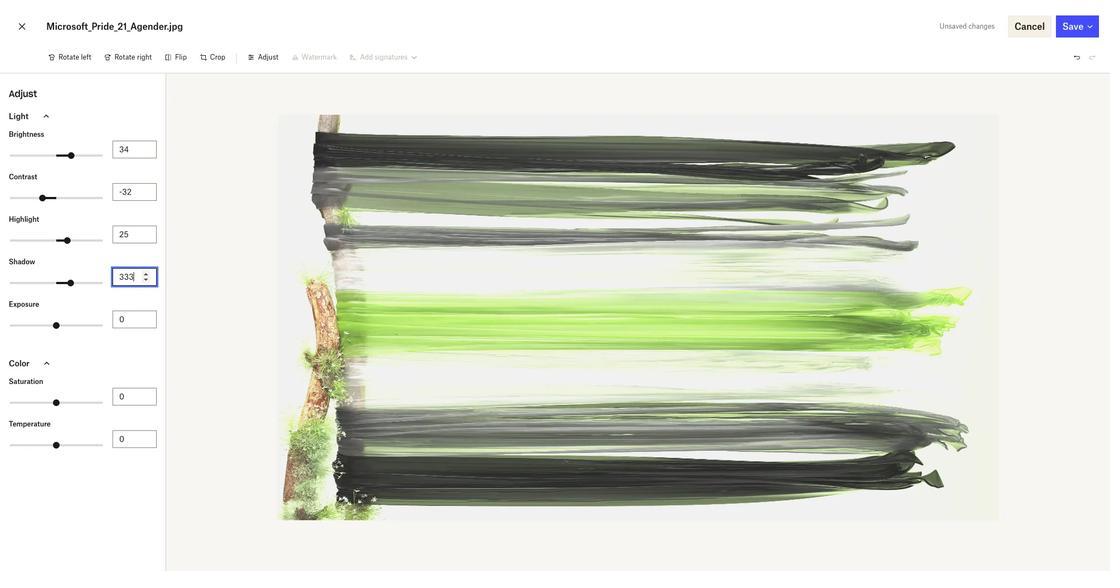 Task type: vqa. For each thing, say whether or not it's contained in the screenshot.
Highlight number field
yes



Task type: describe. For each thing, give the bounding box(es) containing it.
Temperature number field
[[119, 433, 150, 445]]

Exposure number field
[[119, 314, 150, 326]]

left
[[81, 53, 91, 61]]

Saturation number field
[[119, 391, 150, 403]]

cancel button
[[1008, 15, 1052, 38]]

color button
[[0, 351, 166, 376]]

color
[[9, 359, 29, 368]]

close image
[[15, 18, 29, 35]]

unsaved changes
[[940, 22, 995, 30]]

exposure
[[9, 300, 39, 309]]

flip button
[[159, 49, 193, 66]]

save button
[[1056, 15, 1100, 38]]

contrast
[[9, 173, 37, 181]]

brightness
[[9, 130, 44, 139]]

Shadow number field
[[119, 271, 150, 283]]

0 horizontal spatial adjust
[[9, 88, 37, 99]]

adjust inside adjust button
[[258, 53, 278, 61]]

Exposure range field
[[10, 325, 103, 327]]

changes
[[969, 22, 995, 30]]

rotate left button
[[42, 49, 98, 66]]

crop button
[[193, 49, 232, 66]]

flip
[[175, 53, 187, 61]]

crop
[[210, 53, 225, 61]]

Contrast number field
[[119, 186, 150, 198]]

save
[[1063, 21, 1084, 32]]

microsoft_pride_21_agender.jpg
[[46, 21, 183, 32]]

Brightness range field
[[10, 155, 103, 157]]

adjust button
[[241, 49, 285, 66]]



Task type: locate. For each thing, give the bounding box(es) containing it.
Shadow range field
[[10, 282, 103, 284]]

rotate right
[[114, 53, 152, 61]]

rotate for rotate right
[[114, 53, 135, 61]]

light
[[9, 111, 29, 121]]

light button
[[0, 103, 166, 129]]

rotate left
[[59, 53, 91, 61]]

2 rotate from the left
[[114, 53, 135, 61]]

Brightness number field
[[119, 144, 150, 156]]

1 vertical spatial adjust
[[9, 88, 37, 99]]

unsaved
[[940, 22, 967, 30]]

temperature
[[9, 420, 51, 428]]

Saturation range field
[[10, 402, 103, 404]]

saturation
[[9, 378, 43, 386]]

Temperature range field
[[10, 444, 103, 447]]

rotate
[[59, 53, 79, 61], [114, 53, 135, 61]]

rotate left the "right" in the left top of the page
[[114, 53, 135, 61]]

cancel
[[1015, 21, 1045, 32]]

adjust up light
[[9, 88, 37, 99]]

Highlight range field
[[10, 240, 103, 242]]

right
[[137, 53, 152, 61]]

0 horizontal spatial rotate
[[59, 53, 79, 61]]

Highlight number field
[[119, 229, 150, 241]]

rotate left left
[[59, 53, 79, 61]]

adjust right crop
[[258, 53, 278, 61]]

highlight
[[9, 215, 39, 224]]

1 rotate from the left
[[59, 53, 79, 61]]

rotate for rotate left
[[59, 53, 79, 61]]

1 horizontal spatial adjust
[[258, 53, 278, 61]]

1 horizontal spatial rotate
[[114, 53, 135, 61]]

None field
[[0, 0, 85, 12]]

shadow
[[9, 258, 35, 266]]

adjust
[[258, 53, 278, 61], [9, 88, 37, 99]]

0 vertical spatial adjust
[[258, 53, 278, 61]]

rotate right button
[[98, 49, 159, 66]]

Contrast range field
[[10, 197, 103, 199]]



